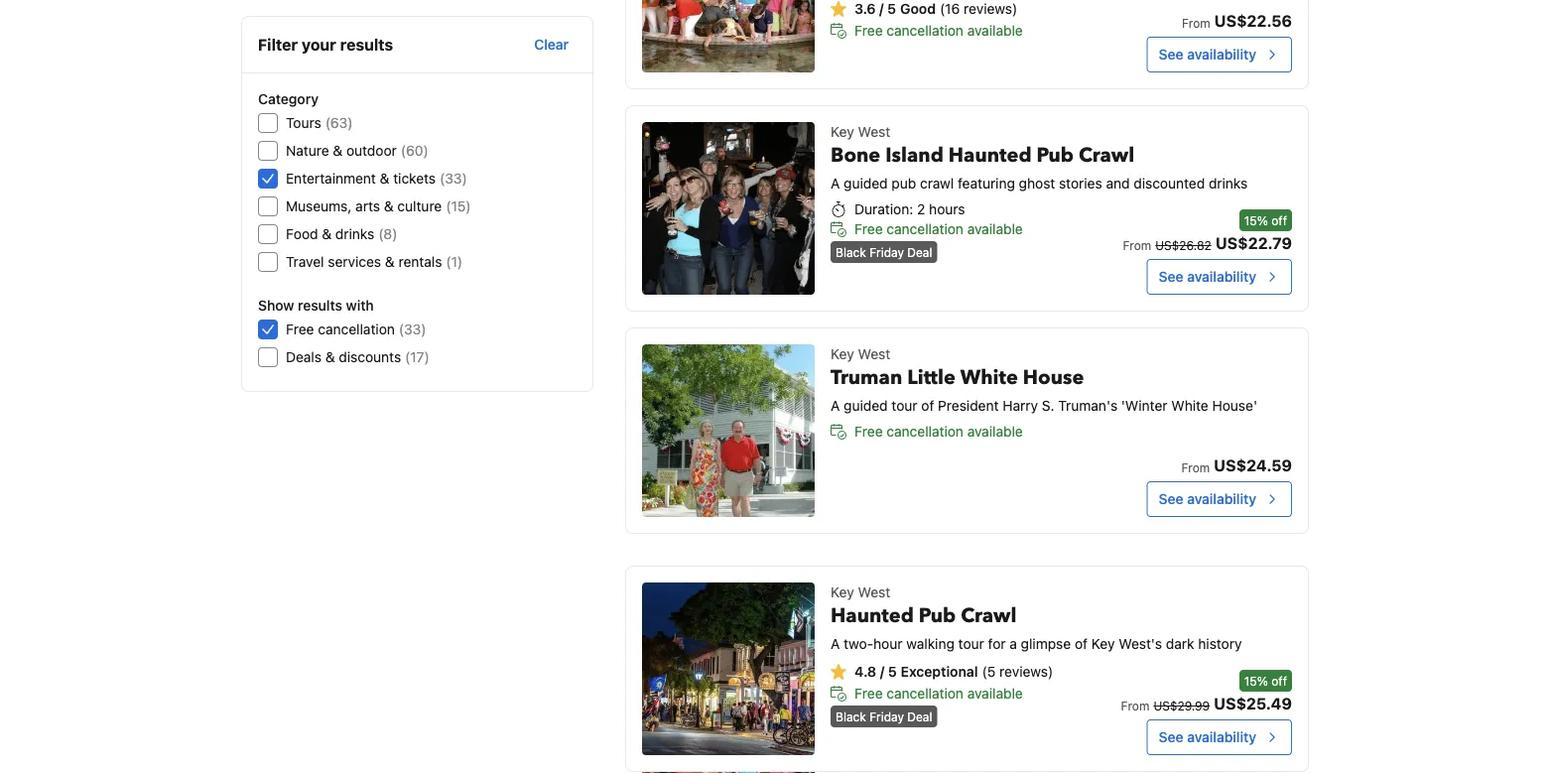 Task type: vqa. For each thing, say whether or not it's contained in the screenshot.
left 'looking'
no



Task type: describe. For each thing, give the bounding box(es) containing it.
travel services & rentals (1)
[[286, 254, 463, 270]]

4.8
[[855, 664, 877, 680]]

s.
[[1042, 398, 1055, 414]]

guided inside key west bone island haunted pub crawl a guided pub crawl featuring ghost stories and discounted drinks
[[844, 175, 888, 192]]

clear button
[[526, 27, 577, 63]]

pub inside key west bone island haunted pub crawl a guided pub crawl featuring ghost stories and discounted drinks
[[1037, 142, 1074, 169]]

key for truman little white house
[[831, 346, 854, 362]]

discounted
[[1134, 175, 1205, 192]]

admission to key west aquarium image
[[642, 0, 815, 72]]

crawl inside key west haunted pub crawl a two-hour walking tour for a glimpse of key west's dark history
[[961, 602, 1017, 630]]

(15)
[[446, 198, 471, 214]]

tour inside key west truman little white house a guided tour of president harry s. truman's 'winter white house'
[[892, 398, 918, 414]]

1 availability from the top
[[1187, 46, 1257, 63]]

guided inside key west truman little white house a guided tour of president harry s. truman's 'winter white house'
[[844, 398, 888, 414]]

for
[[988, 636, 1006, 652]]

tours
[[286, 115, 321, 131]]

/ for 4.8
[[880, 664, 885, 680]]

us$29.99
[[1154, 699, 1210, 713]]

harry
[[1003, 398, 1038, 414]]

a inside key west bone island haunted pub crawl a guided pub crawl featuring ghost stories and discounted drinks
[[831, 175, 840, 192]]

(5
[[982, 664, 996, 680]]

see availability for truman little white house
[[1159, 491, 1257, 507]]

filter
[[258, 35, 298, 54]]

drinks inside key west bone island haunted pub crawl a guided pub crawl featuring ghost stories and discounted drinks
[[1209, 175, 1248, 192]]

haunted inside key west haunted pub crawl a two-hour walking tour for a glimpse of key west's dark history
[[831, 602, 914, 630]]

availability for haunted pub crawl
[[1187, 729, 1257, 745]]

1 see from the top
[[1159, 46, 1184, 63]]

entertainment
[[286, 170, 376, 187]]

see for haunted pub crawl
[[1159, 729, 1184, 745]]

crawl inside key west bone island haunted pub crawl a guided pub crawl featuring ghost stories and discounted drinks
[[1079, 142, 1135, 169]]

from us$24.59
[[1182, 456, 1292, 475]]

4.8 / 5 exceptional (5 reviews)
[[855, 664, 1053, 680]]

truman's
[[1058, 398, 1118, 414]]

3 free cancellation available from the top
[[855, 423, 1023, 440]]

friday for bone
[[870, 245, 904, 259]]

culture
[[397, 198, 442, 214]]

free down truman
[[855, 423, 883, 440]]

see for truman little white house
[[1159, 491, 1184, 507]]

key for bone island haunted pub crawl
[[831, 124, 854, 140]]

nature & outdoor (60)
[[286, 142, 428, 159]]

15% for bone island haunted pub crawl
[[1244, 213, 1268, 227]]

glimpse
[[1021, 636, 1071, 652]]

us$26.82
[[1156, 238, 1212, 252]]

0 vertical spatial results
[[340, 35, 393, 54]]

deals & discounts (17)
[[286, 349, 429, 365]]

west for haunted
[[858, 584, 890, 600]]

free cancellation (33)
[[286, 321, 426, 337]]

& for tickets
[[380, 170, 390, 187]]

key west truman little white house a guided tour of president harry s. truman's 'winter white house'
[[831, 346, 1258, 414]]

4 available from the top
[[967, 685, 1023, 702]]

tickets
[[393, 170, 436, 187]]

hour
[[874, 636, 903, 652]]

of inside key west haunted pub crawl a two-hour walking tour for a glimpse of key west's dark history
[[1075, 636, 1088, 652]]

5 for 3.6 / 5
[[887, 0, 896, 17]]

duration: 2 hours
[[855, 201, 965, 217]]

1 vertical spatial results
[[298, 297, 342, 314]]

off for haunted pub crawl
[[1272, 674, 1287, 688]]

arts
[[355, 198, 380, 214]]

(17)
[[405, 349, 429, 365]]

15% off for bone island haunted pub crawl
[[1244, 213, 1287, 227]]

key for haunted pub crawl
[[831, 584, 854, 600]]

free down duration:
[[855, 221, 883, 237]]

filter your results
[[258, 35, 393, 54]]

clear
[[534, 36, 569, 53]]

'winter
[[1121, 398, 1168, 414]]

3 available from the top
[[967, 423, 1023, 440]]

(60)
[[401, 142, 428, 159]]

crawl
[[920, 175, 954, 192]]

& for drinks
[[322, 226, 332, 242]]

exceptional
[[901, 664, 978, 680]]

key west bone island haunted pub crawl a guided pub crawl featuring ghost stories and discounted drinks
[[831, 124, 1248, 192]]

travel
[[286, 254, 324, 270]]

& for outdoor
[[333, 142, 343, 159]]

4 free cancellation available from the top
[[855, 685, 1023, 702]]

rentals
[[398, 254, 442, 270]]

entertainment & tickets (33)
[[286, 170, 467, 187]]

free down "3.6"
[[855, 22, 883, 39]]

1 horizontal spatial (33)
[[440, 170, 467, 187]]

from us$29.99 us$25.49
[[1121, 694, 1292, 713]]

us$25.49
[[1214, 694, 1292, 713]]

stories
[[1059, 175, 1102, 192]]

little
[[907, 364, 956, 392]]

2 available from the top
[[967, 221, 1023, 237]]

nature
[[286, 142, 329, 159]]

key west haunted pub crawl a two-hour walking tour for a glimpse of key west's dark history
[[831, 584, 1242, 652]]

off for bone island haunted pub crawl
[[1272, 213, 1287, 227]]

& down (8)
[[385, 254, 395, 270]]

with
[[346, 297, 374, 314]]

1 available from the top
[[967, 22, 1023, 39]]

truman little white house image
[[642, 344, 815, 517]]

0 horizontal spatial drinks
[[335, 226, 374, 242]]

west for bone
[[858, 124, 890, 140]]

cancellation down good
[[887, 22, 964, 39]]

key left west's
[[1092, 636, 1115, 652]]

deal for island
[[907, 245, 933, 259]]

15% off for haunted pub crawl
[[1244, 674, 1287, 688]]

show results with
[[258, 297, 374, 314]]

1 vertical spatial white
[[1171, 398, 1209, 414]]

friday for haunted
[[870, 710, 904, 724]]

from for us$22.56
[[1182, 16, 1211, 30]]

featuring
[[958, 175, 1015, 192]]

cancellation down with
[[318, 321, 395, 337]]

(1)
[[446, 254, 463, 270]]

cancellation down 2
[[887, 221, 964, 237]]



Task type: locate. For each thing, give the bounding box(es) containing it.
a inside key west haunted pub crawl a two-hour walking tour for a glimpse of key west's dark history
[[831, 636, 840, 652]]

2 see from the top
[[1159, 268, 1184, 285]]

west for truman
[[858, 346, 890, 362]]

2 guided from the top
[[844, 398, 888, 414]]

cancellation down president
[[887, 423, 964, 440]]

2 15% off from the top
[[1244, 674, 1287, 688]]

friday down duration:
[[870, 245, 904, 259]]

2 15% from the top
[[1244, 674, 1268, 688]]

reviews) down a
[[1000, 664, 1053, 680]]

1 black friday deal from the top
[[836, 245, 933, 259]]

available
[[967, 22, 1023, 39], [967, 221, 1023, 237], [967, 423, 1023, 440], [967, 685, 1023, 702]]

haunted pub crawl image
[[642, 583, 815, 755]]

1 a from the top
[[831, 175, 840, 192]]

1 black from the top
[[836, 245, 866, 259]]

5 for 4.8 / 5
[[888, 664, 897, 680]]

3 see availability from the top
[[1159, 491, 1257, 507]]

a left two-
[[831, 636, 840, 652]]

availability down from us$26.82 us$22.79
[[1187, 268, 1257, 285]]

west
[[858, 124, 890, 140], [858, 346, 890, 362], [858, 584, 890, 600]]

available down the 3.6 / 5 good (16 reviews)
[[967, 22, 1023, 39]]

&
[[333, 142, 343, 159], [380, 170, 390, 187], [384, 198, 394, 214], [322, 226, 332, 242], [385, 254, 395, 270], [325, 349, 335, 365]]

0 vertical spatial friday
[[870, 245, 904, 259]]

/
[[880, 0, 884, 17], [880, 664, 885, 680]]

key up two-
[[831, 584, 854, 600]]

a
[[1010, 636, 1017, 652]]

bone
[[831, 142, 881, 169]]

2 / from the top
[[880, 664, 885, 680]]

of inside key west truman little white house a guided tour of president harry s. truman's 'winter white house'
[[921, 398, 934, 414]]

0 horizontal spatial pub
[[919, 602, 956, 630]]

0 horizontal spatial of
[[921, 398, 934, 414]]

tour left for on the right
[[958, 636, 984, 652]]

and
[[1106, 175, 1130, 192]]

2 deal from the top
[[907, 710, 933, 724]]

2 black from the top
[[836, 710, 866, 724]]

/ for 3.6
[[880, 0, 884, 17]]

drinks
[[1209, 175, 1248, 192], [335, 226, 374, 242]]

off up us$22.79 at the top right of the page
[[1272, 213, 1287, 227]]

1 off from the top
[[1272, 213, 1287, 227]]

1 vertical spatial of
[[1075, 636, 1088, 652]]

1 / from the top
[[880, 0, 884, 17]]

3.6
[[855, 0, 876, 17]]

free cancellation available down the 3.6 / 5 good (16 reviews)
[[855, 22, 1023, 39]]

1 horizontal spatial tour
[[958, 636, 984, 652]]

black friday deal down 4.8
[[836, 710, 933, 724]]

drinks up services
[[335, 226, 374, 242]]

friday down 4.8
[[870, 710, 904, 724]]

duration:
[[855, 201, 913, 217]]

0 vertical spatial haunted
[[949, 142, 1032, 169]]

from left us$29.99 on the right bottom of page
[[1121, 699, 1150, 713]]

cancellation
[[887, 22, 964, 39], [887, 221, 964, 237], [318, 321, 395, 337], [887, 423, 964, 440], [887, 685, 964, 702]]

key inside key west truman little white house a guided tour of president harry s. truman's 'winter white house'
[[831, 346, 854, 362]]

west up hour
[[858, 584, 890, 600]]

2 see availability from the top
[[1159, 268, 1257, 285]]

& right 'deals'
[[325, 349, 335, 365]]

(33)
[[440, 170, 467, 187], [399, 321, 426, 337]]

see down from us$24.59
[[1159, 491, 1184, 507]]

from for us$24.59
[[1182, 461, 1210, 474]]

key up bone
[[831, 124, 854, 140]]

0 vertical spatial of
[[921, 398, 934, 414]]

0 vertical spatial pub
[[1037, 142, 1074, 169]]

2 5 from the top
[[888, 664, 897, 680]]

free up 'deals'
[[286, 321, 314, 337]]

0 horizontal spatial (33)
[[399, 321, 426, 337]]

2 friday from the top
[[870, 710, 904, 724]]

good
[[900, 0, 936, 17]]

services
[[328, 254, 381, 270]]

0 vertical spatial 15% off
[[1244, 213, 1287, 227]]

a down bone
[[831, 175, 840, 192]]

from inside from us$22.56
[[1182, 16, 1211, 30]]

0 horizontal spatial tour
[[892, 398, 918, 414]]

white up president
[[960, 364, 1018, 392]]

5 right 4.8
[[888, 664, 897, 680]]

results right the 'your'
[[340, 35, 393, 54]]

1 15% from the top
[[1244, 213, 1268, 227]]

us$22.56
[[1215, 11, 1292, 30]]

key
[[831, 124, 854, 140], [831, 346, 854, 362], [831, 584, 854, 600], [1092, 636, 1115, 652]]

0 vertical spatial drinks
[[1209, 175, 1248, 192]]

see availability for haunted pub crawl
[[1159, 729, 1257, 745]]

tour inside key west haunted pub crawl a two-hour walking tour for a glimpse of key west's dark history
[[958, 636, 984, 652]]

3 west from the top
[[858, 584, 890, 600]]

deal down 2
[[907, 245, 933, 259]]

(63)
[[325, 115, 353, 131]]

a
[[831, 175, 840, 192], [831, 398, 840, 414], [831, 636, 840, 652]]

from
[[1182, 16, 1211, 30], [1123, 238, 1152, 252], [1182, 461, 1210, 474], [1121, 699, 1150, 713]]

0 horizontal spatial haunted
[[831, 602, 914, 630]]

available down harry
[[967, 423, 1023, 440]]

reviews) for (16 reviews)
[[964, 0, 1018, 17]]

pub up ghost
[[1037, 142, 1074, 169]]

food
[[286, 226, 318, 242]]

see down from us$22.56
[[1159, 46, 1184, 63]]

west up bone
[[858, 124, 890, 140]]

deal for pub
[[907, 710, 933, 724]]

1 vertical spatial deal
[[907, 710, 933, 724]]

0 vertical spatial black friday deal
[[836, 245, 933, 259]]

from inside from us$26.82 us$22.79
[[1123, 238, 1152, 252]]

0 vertical spatial deal
[[907, 245, 933, 259]]

2 free cancellation available from the top
[[855, 221, 1023, 237]]

1 vertical spatial (33)
[[399, 321, 426, 337]]

deal
[[907, 245, 933, 259], [907, 710, 933, 724]]

2 west from the top
[[858, 346, 890, 362]]

pub
[[1037, 142, 1074, 169], [919, 602, 956, 630]]

2
[[917, 201, 925, 217]]

museums,
[[286, 198, 352, 214]]

1 vertical spatial 15%
[[1244, 674, 1268, 688]]

white
[[960, 364, 1018, 392], [1171, 398, 1209, 414]]

see availability down from us$26.82 us$22.79
[[1159, 268, 1257, 285]]

1 vertical spatial 5
[[888, 664, 897, 680]]

1 horizontal spatial pub
[[1037, 142, 1074, 169]]

3 a from the top
[[831, 636, 840, 652]]

black friday deal down duration:
[[836, 245, 933, 259]]

reviews) for (5 reviews)
[[1000, 664, 1053, 680]]

availability for truman little white house
[[1187, 491, 1257, 507]]

hours
[[929, 201, 965, 217]]

tour down little
[[892, 398, 918, 414]]

availability down "from us$29.99 us$25.49"
[[1187, 729, 1257, 745]]

from inside "from us$29.99 us$25.49"
[[1121, 699, 1150, 713]]

1 vertical spatial 15% off
[[1244, 674, 1287, 688]]

west up truman
[[858, 346, 890, 362]]

available down 'featuring' at the top right
[[967, 221, 1023, 237]]

results
[[340, 35, 393, 54], [298, 297, 342, 314]]

pub up walking
[[919, 602, 956, 630]]

key up truman
[[831, 346, 854, 362]]

results left with
[[298, 297, 342, 314]]

1 vertical spatial pub
[[919, 602, 956, 630]]

west inside key west truman little white house a guided tour of president harry s. truman's 'winter white house'
[[858, 346, 890, 362]]

availability down from us$22.56
[[1187, 46, 1257, 63]]

see for bone island haunted pub crawl
[[1159, 268, 1184, 285]]

3 availability from the top
[[1187, 491, 1257, 507]]

tour
[[892, 398, 918, 414], [958, 636, 984, 652]]

0 vertical spatial guided
[[844, 175, 888, 192]]

see availability down "from us$29.99 us$25.49"
[[1159, 729, 1257, 745]]

/ right "3.6"
[[880, 0, 884, 17]]

1 west from the top
[[858, 124, 890, 140]]

1 vertical spatial guided
[[844, 398, 888, 414]]

your
[[302, 35, 336, 54]]

a inside key west truman little white house a guided tour of president harry s. truman's 'winter white house'
[[831, 398, 840, 414]]

1 horizontal spatial of
[[1075, 636, 1088, 652]]

dark
[[1166, 636, 1195, 652]]

see down us$26.82
[[1159, 268, 1184, 285]]

5 left good
[[887, 0, 896, 17]]

house'
[[1212, 398, 1258, 414]]

2 vertical spatial a
[[831, 636, 840, 652]]

1 horizontal spatial crawl
[[1079, 142, 1135, 169]]

3 see from the top
[[1159, 491, 1184, 507]]

tours (63)
[[286, 115, 353, 131]]

1 vertical spatial friday
[[870, 710, 904, 724]]

black
[[836, 245, 866, 259], [836, 710, 866, 724]]

see availability down from us$22.56
[[1159, 46, 1257, 63]]

2 a from the top
[[831, 398, 840, 414]]

black friday deal for bone
[[836, 245, 933, 259]]

haunted inside key west bone island haunted pub crawl a guided pub crawl featuring ghost stories and discounted drinks
[[949, 142, 1032, 169]]

from left us$26.82
[[1123, 238, 1152, 252]]

1 free cancellation available from the top
[[855, 22, 1023, 39]]

& down the (63)
[[333, 142, 343, 159]]

1 deal from the top
[[907, 245, 933, 259]]

free cancellation available down exceptional
[[855, 685, 1023, 702]]

1 vertical spatial off
[[1272, 674, 1287, 688]]

1 horizontal spatial white
[[1171, 398, 1209, 414]]

haunted up 'featuring' at the top right
[[949, 142, 1032, 169]]

west inside key west bone island haunted pub crawl a guided pub crawl featuring ghost stories and discounted drinks
[[858, 124, 890, 140]]

history
[[1198, 636, 1242, 652]]

black down 4.8
[[836, 710, 866, 724]]

0 vertical spatial a
[[831, 175, 840, 192]]

discounts
[[339, 349, 401, 365]]

15% up us$22.79 at the top right of the page
[[1244, 213, 1268, 227]]

0 horizontal spatial white
[[960, 364, 1018, 392]]

black down duration:
[[836, 245, 866, 259]]

outdoor
[[346, 142, 397, 159]]

(16
[[940, 0, 960, 17]]

1 vertical spatial reviews)
[[1000, 664, 1053, 680]]

from inside from us$24.59
[[1182, 461, 1210, 474]]

reviews)
[[964, 0, 1018, 17], [1000, 664, 1053, 680]]

category
[[258, 91, 319, 107]]

& right food
[[322, 226, 332, 242]]

black for bone
[[836, 245, 866, 259]]

crawl
[[1079, 142, 1135, 169], [961, 602, 1017, 630]]

see availability
[[1159, 46, 1257, 63], [1159, 268, 1257, 285], [1159, 491, 1257, 507], [1159, 729, 1257, 745]]

(33) up the "(17)"
[[399, 321, 426, 337]]

island
[[886, 142, 944, 169]]

of right glimpse
[[1075, 636, 1088, 652]]

friday
[[870, 245, 904, 259], [870, 710, 904, 724]]

0 vertical spatial reviews)
[[964, 0, 1018, 17]]

haunted up two-
[[831, 602, 914, 630]]

black friday deal
[[836, 245, 933, 259], [836, 710, 933, 724]]

1 5 from the top
[[887, 0, 896, 17]]

from for us$29.99
[[1121, 699, 1150, 713]]

1 15% off from the top
[[1244, 213, 1287, 227]]

from left us$24.59
[[1182, 461, 1210, 474]]

food & drinks (8)
[[286, 226, 397, 242]]

crawl up and at top right
[[1079, 142, 1135, 169]]

5
[[887, 0, 896, 17], [888, 664, 897, 680]]

0 horizontal spatial crawl
[[961, 602, 1017, 630]]

0 vertical spatial white
[[960, 364, 1018, 392]]

pub
[[892, 175, 916, 192]]

1 horizontal spatial drinks
[[1209, 175, 1248, 192]]

of down little
[[921, 398, 934, 414]]

1 vertical spatial drinks
[[335, 226, 374, 242]]

1 vertical spatial black friday deal
[[836, 710, 933, 724]]

availability
[[1187, 46, 1257, 63], [1187, 268, 1257, 285], [1187, 491, 1257, 507], [1187, 729, 1257, 745]]

reviews) right (16
[[964, 0, 1018, 17]]

key inside key west bone island haunted pub crawl a guided pub crawl featuring ghost stories and discounted drinks
[[831, 124, 854, 140]]

ghost
[[1019, 175, 1055, 192]]

4 see availability from the top
[[1159, 729, 1257, 745]]

see availability down from us$24.59
[[1159, 491, 1257, 507]]

bone island haunted pub crawl image
[[642, 122, 815, 295]]

guided down bone
[[844, 175, 888, 192]]

guided
[[844, 175, 888, 192], [844, 398, 888, 414]]

& for discounts
[[325, 349, 335, 365]]

& up museums, arts & culture (15) at the left top of the page
[[380, 170, 390, 187]]

house
[[1023, 364, 1084, 392]]

from left us$22.56
[[1182, 16, 1211, 30]]

west's
[[1119, 636, 1162, 652]]

west inside key west haunted pub crawl a two-hour walking tour for a glimpse of key west's dark history
[[858, 584, 890, 600]]

4 availability from the top
[[1187, 729, 1257, 745]]

1 vertical spatial a
[[831, 398, 840, 414]]

0 vertical spatial /
[[880, 0, 884, 17]]

show
[[258, 297, 294, 314]]

1 vertical spatial west
[[858, 346, 890, 362]]

from us$26.82 us$22.79
[[1123, 234, 1292, 253]]

us$24.59
[[1214, 456, 1292, 475]]

2 vertical spatial west
[[858, 584, 890, 600]]

15% off up us$22.79 at the top right of the page
[[1244, 213, 1287, 227]]

drinks right discounted
[[1209, 175, 1248, 192]]

off up "us$25.49"
[[1272, 674, 1287, 688]]

1 vertical spatial black
[[836, 710, 866, 724]]

president
[[938, 398, 999, 414]]

of
[[921, 398, 934, 414], [1075, 636, 1088, 652]]

0 vertical spatial west
[[858, 124, 890, 140]]

museums, arts & culture (15)
[[286, 198, 471, 214]]

0 vertical spatial 15%
[[1244, 213, 1268, 227]]

availability down from us$24.59
[[1187, 491, 1257, 507]]

15%
[[1244, 213, 1268, 227], [1244, 674, 1268, 688]]

availability for bone island haunted pub crawl
[[1187, 268, 1257, 285]]

& right arts at the left top of the page
[[384, 198, 394, 214]]

0 vertical spatial off
[[1272, 213, 1287, 227]]

0 vertical spatial crawl
[[1079, 142, 1135, 169]]

15% off
[[1244, 213, 1287, 227], [1244, 674, 1287, 688]]

15% for haunted pub crawl
[[1244, 674, 1268, 688]]

0 vertical spatial tour
[[892, 398, 918, 414]]

0 vertical spatial black
[[836, 245, 866, 259]]

black for haunted
[[836, 710, 866, 724]]

white left house'
[[1171, 398, 1209, 414]]

guided down truman
[[844, 398, 888, 414]]

free cancellation available
[[855, 22, 1023, 39], [855, 221, 1023, 237], [855, 423, 1023, 440], [855, 685, 1023, 702]]

free cancellation available down hours
[[855, 221, 1023, 237]]

see down us$29.99 on the right bottom of page
[[1159, 729, 1184, 745]]

1 vertical spatial crawl
[[961, 602, 1017, 630]]

truman
[[831, 364, 902, 392]]

15% up "us$25.49"
[[1244, 674, 1268, 688]]

0 vertical spatial (33)
[[440, 170, 467, 187]]

3.6 / 5 good (16 reviews)
[[855, 0, 1018, 17]]

from us$22.56
[[1182, 11, 1292, 30]]

4 see from the top
[[1159, 729, 1184, 745]]

2 black friday deal from the top
[[836, 710, 933, 724]]

a down truman
[[831, 398, 840, 414]]

pub inside key west haunted pub crawl a two-hour walking tour for a glimpse of key west's dark history
[[919, 602, 956, 630]]

1 vertical spatial /
[[880, 664, 885, 680]]

1 vertical spatial tour
[[958, 636, 984, 652]]

us$22.79
[[1216, 234, 1292, 253]]

(33) up "(15)"
[[440, 170, 467, 187]]

(8)
[[378, 226, 397, 242]]

from for us$26.82
[[1123, 238, 1152, 252]]

2 availability from the top
[[1187, 268, 1257, 285]]

black friday deal for haunted
[[836, 710, 933, 724]]

off
[[1272, 213, 1287, 227], [1272, 674, 1287, 688]]

free cancellation available down president
[[855, 423, 1023, 440]]

cancellation down exceptional
[[887, 685, 964, 702]]

two-
[[844, 636, 874, 652]]

free down 4.8
[[855, 685, 883, 702]]

0 vertical spatial 5
[[887, 0, 896, 17]]

1 horizontal spatial haunted
[[949, 142, 1032, 169]]

walking
[[906, 636, 955, 652]]

1 friday from the top
[[870, 245, 904, 259]]

2 off from the top
[[1272, 674, 1287, 688]]

deals
[[286, 349, 322, 365]]

crawl up for on the right
[[961, 602, 1017, 630]]

see availability for bone island haunted pub crawl
[[1159, 268, 1257, 285]]

deal down exceptional
[[907, 710, 933, 724]]

available down (5
[[967, 685, 1023, 702]]

1 see availability from the top
[[1159, 46, 1257, 63]]

1 guided from the top
[[844, 175, 888, 192]]

15% off up "us$25.49"
[[1244, 674, 1287, 688]]

/ right 4.8
[[880, 664, 885, 680]]

1 vertical spatial haunted
[[831, 602, 914, 630]]



